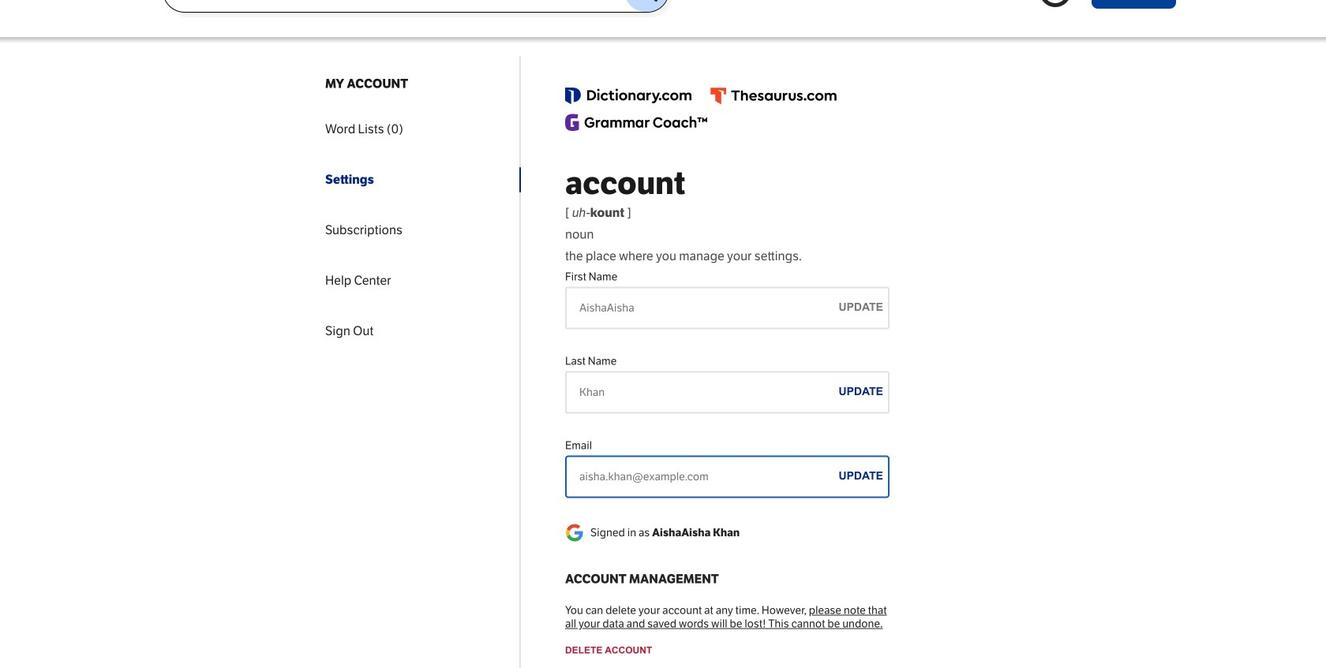 Task type: locate. For each thing, give the bounding box(es) containing it.
Email text field
[[565, 456, 890, 498]]

First Name text field
[[565, 287, 890, 329]]

Last Name text field
[[565, 371, 890, 414]]



Task type: vqa. For each thing, say whether or not it's contained in the screenshot.
email Text Box
yes



